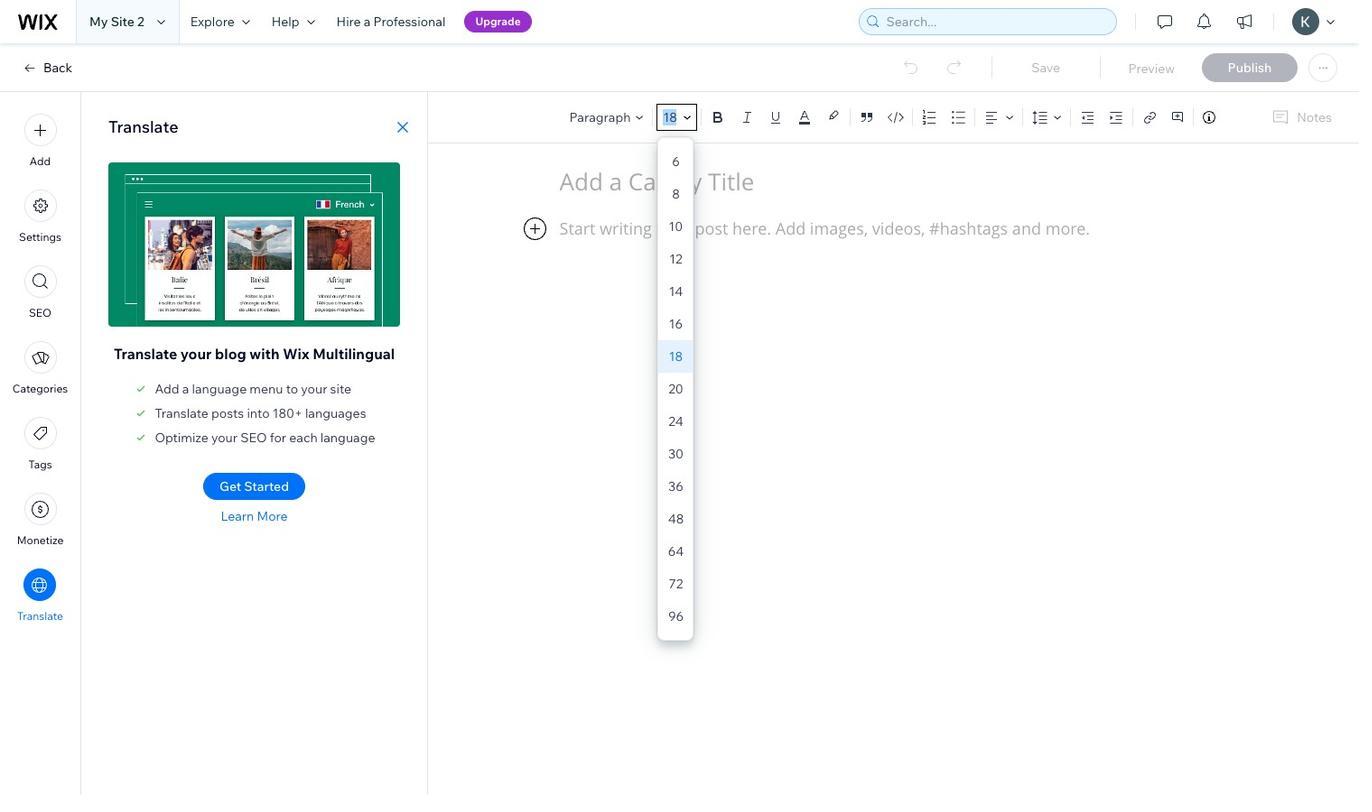 Task type: vqa. For each thing, say whether or not it's contained in the screenshot.
YOUR to the bottom
yes



Task type: describe. For each thing, give the bounding box(es) containing it.
a for language
[[182, 381, 189, 397]]

back
[[43, 60, 72, 76]]

10
[[669, 219, 683, 235]]

professional
[[373, 14, 446, 30]]

learn more
[[221, 508, 288, 525]]

2
[[137, 14, 144, 30]]

get started
[[219, 479, 289, 495]]

tags button
[[24, 417, 56, 471]]

add for add
[[30, 154, 51, 168]]

tags
[[28, 458, 52, 471]]

8
[[672, 186, 680, 202]]

to
[[286, 381, 298, 397]]

translate inside menu
[[17, 610, 63, 623]]

16
[[669, 316, 683, 332]]

posts
[[211, 405, 244, 422]]

for
[[270, 430, 286, 446]]

learn more button
[[221, 508, 288, 525]]

2 vertical spatial your
[[211, 430, 238, 446]]

with
[[250, 345, 280, 363]]

my
[[89, 14, 108, 30]]

48
[[668, 511, 684, 527]]

back button
[[22, 60, 72, 76]]

96
[[668, 609, 684, 625]]

upgrade button
[[465, 11, 532, 33]]

0 vertical spatial language
[[192, 381, 247, 397]]

monetize
[[17, 534, 64, 547]]

translate inside add a language menu to your site translate posts into 180+ languages optimize your seo for each language
[[155, 405, 208, 422]]

seo inside add a language menu to your site translate posts into 180+ languages optimize your seo for each language
[[240, 430, 267, 446]]

18
[[669, 349, 683, 365]]

settings button
[[19, 190, 61, 244]]

monetize button
[[17, 493, 64, 547]]

add for add a language menu to your site translate posts into 180+ languages optimize your seo for each language
[[155, 381, 179, 397]]

64
[[668, 544, 684, 560]]

20
[[668, 381, 683, 397]]

blog
[[215, 345, 246, 363]]

help button
[[261, 0, 326, 43]]



Task type: locate. For each thing, give the bounding box(es) containing it.
0 vertical spatial add
[[30, 154, 51, 168]]

each
[[289, 430, 318, 446]]

seo
[[29, 306, 52, 320], [240, 430, 267, 446]]

translate
[[108, 116, 178, 137], [114, 345, 177, 363], [155, 405, 208, 422], [17, 610, 63, 623]]

add up settings button
[[30, 154, 51, 168]]

started
[[244, 479, 289, 495]]

Search... field
[[881, 9, 1111, 34]]

1 vertical spatial your
[[301, 381, 327, 397]]

6 8
[[672, 154, 680, 202]]

hire a professional
[[337, 14, 446, 30]]

1 vertical spatial seo
[[240, 430, 267, 446]]

a right hire
[[364, 14, 371, 30]]

a
[[364, 14, 371, 30], [182, 381, 189, 397]]

hire a professional link
[[326, 0, 456, 43]]

translate button
[[17, 569, 63, 623]]

24
[[669, 414, 683, 430]]

72
[[669, 576, 683, 592]]

notes button
[[1265, 105, 1337, 130]]

add inside 'button'
[[30, 154, 51, 168]]

learn
[[221, 508, 254, 525]]

add button
[[24, 114, 56, 168]]

180+
[[272, 405, 302, 422]]

more
[[257, 508, 288, 525]]

0 horizontal spatial language
[[192, 381, 247, 397]]

your down posts
[[211, 430, 238, 446]]

0 vertical spatial a
[[364, 14, 371, 30]]

explore
[[190, 14, 235, 30]]

paragraph
[[569, 109, 631, 125]]

language down languages on the bottom left of page
[[320, 430, 375, 446]]

translate your blog with wix multilingual
[[114, 345, 395, 363]]

a for professional
[[364, 14, 371, 30]]

plugin toolbar image
[[523, 218, 546, 240]]

1 vertical spatial a
[[182, 381, 189, 397]]

0 horizontal spatial seo
[[29, 306, 52, 320]]

languages
[[305, 405, 366, 422]]

None field
[[661, 108, 679, 126]]

add a language menu to your site translate posts into 180+ languages optimize your seo for each language
[[155, 381, 375, 446]]

upgrade
[[475, 14, 521, 28]]

1 horizontal spatial language
[[320, 430, 375, 446]]

seo left for
[[240, 430, 267, 446]]

36
[[668, 479, 683, 495]]

0 vertical spatial seo
[[29, 306, 52, 320]]

a up optimize
[[182, 381, 189, 397]]

your
[[180, 345, 212, 363], [301, 381, 327, 397], [211, 430, 238, 446]]

6
[[672, 154, 680, 170]]

add inside add a language menu to your site translate posts into 180+ languages optimize your seo for each language
[[155, 381, 179, 397]]

site
[[111, 14, 134, 30]]

seo up categories button
[[29, 306, 52, 320]]

paragraph button
[[566, 105, 649, 130]]

language up posts
[[192, 381, 247, 397]]

0 vertical spatial your
[[180, 345, 212, 363]]

a inside add a language menu to your site translate posts into 180+ languages optimize your seo for each language
[[182, 381, 189, 397]]

multilingual
[[313, 345, 395, 363]]

14
[[669, 284, 683, 300]]

seo button
[[24, 266, 56, 320]]

help
[[272, 14, 299, 30]]

1 vertical spatial add
[[155, 381, 179, 397]]

your left blog
[[180, 345, 212, 363]]

your right to
[[301, 381, 327, 397]]

into
[[247, 405, 270, 422]]

categories
[[12, 382, 68, 396]]

add
[[30, 154, 51, 168], [155, 381, 179, 397]]

site
[[330, 381, 351, 397]]

add up optimize
[[155, 381, 179, 397]]

hire
[[337, 14, 361, 30]]

menu
[[250, 381, 283, 397]]

notes
[[1297, 109, 1332, 126]]

wix
[[283, 345, 309, 363]]

30
[[668, 446, 684, 462]]

get
[[219, 479, 241, 495]]

Add a Catchy Title text field
[[559, 166, 1209, 198]]

language
[[192, 381, 247, 397], [320, 430, 375, 446]]

seo inside button
[[29, 306, 52, 320]]

optimize
[[155, 430, 208, 446]]

my site 2
[[89, 14, 144, 30]]

1 horizontal spatial a
[[364, 14, 371, 30]]

1 vertical spatial language
[[320, 430, 375, 446]]

0 horizontal spatial a
[[182, 381, 189, 397]]

0 horizontal spatial add
[[30, 154, 51, 168]]

1 horizontal spatial seo
[[240, 430, 267, 446]]

settings
[[19, 230, 61, 244]]

get started button
[[203, 473, 305, 500]]

1 horizontal spatial add
[[155, 381, 179, 397]]

categories button
[[12, 341, 68, 396]]

None text field
[[559, 218, 1228, 646]]

12
[[669, 251, 682, 267]]

menu containing add
[[0, 103, 80, 634]]

menu
[[0, 103, 80, 634]]



